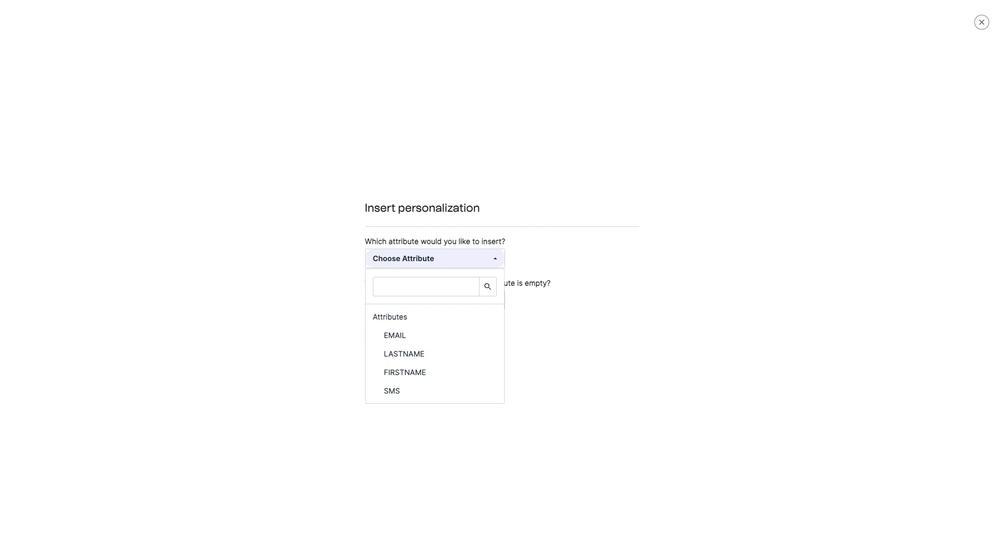 Task type: vqa. For each thing, say whether or not it's contained in the screenshot.
it on the top
yes



Task type: describe. For each thing, give the bounding box(es) containing it.
is inside write a short text (about 35 characters) that gives an overview of the content of your email. this will significantly increase your opening rate. this feature is supported by most email clients, like gmail and yahoo. the text will be displayed in your recipient's inbox, just below the subject.
[[766, 277, 771, 285]]

write a short text (about 35 characters) that gives an overview of the content of your email. this will significantly increase your opening rate. this feature is supported by most email clients, like gmail and yahoo. the text will be displayed in your recipient's inbox, just below the subject.
[[294, 277, 814, 296]]

an
[[450, 277, 457, 285]]

which for which attribute would you like to insert?
[[365, 237, 387, 246]]

'private
[[759, 199, 782, 207]]

1 this from the left
[[577, 277, 590, 285]]

is inside write a subject line that clearly describes your email content. it will be visible in your recipient's inbox and is the first content they will see. for example: 'private sale: 25% off our new collection'.
[[619, 199, 624, 207]]

inbox,
[[555, 288, 574, 296]]

when
[[488, 355, 505, 363]]

first
[[637, 199, 649, 207]]

write a subject line that clearly describes your email content. it will be visible in your recipient's inbox and is the first content they will see. for example: 'private sale: 25% off our new collection'.
[[294, 199, 813, 218]]

email
[[384, 331, 406, 340]]

your left opening
[[670, 277, 683, 285]]

personalization
[[398, 201, 480, 214]]

sms
[[384, 387, 400, 396]]

increase
[[642, 277, 668, 285]]

next step
[[944, 12, 979, 21]]

subject.
[[621, 288, 645, 296]]

your right search "icon"
[[507, 288, 520, 296]]

choose attribute
[[373, 254, 434, 263]]

0 horizontal spatial to
[[376, 355, 382, 363]]

2 vertical spatial in
[[415, 355, 420, 363]]

characters)
[[381, 277, 416, 285]]

(about
[[349, 277, 369, 285]]

they inside write a subject line that clearly describes your email content. it will be visible in your recipient's inbox and is the first content they will see. for example: 'private sale: 25% off our new collection'.
[[677, 199, 690, 207]]

clearly
[[368, 199, 388, 207]]

email inside write a short text (about 35 characters) that gives an overview of the content of your email. this will significantly increase your opening rate. this feature is supported by most email clients, like gmail and yahoo. the text will be displayed in your recipient's inbox, just below the subject.
[[311, 288, 327, 296]]

collection'.
[[331, 210, 363, 218]]

your left the email.
[[542, 277, 555, 285]]

which attribute would you like to insert?
[[365, 237, 506, 246]]

content inside write a subject line that clearly describes your email content. it will be visible in your recipient's inbox and is the first content they will see. for example: 'private sale: 25% off our new collection'.
[[651, 199, 675, 207]]

your up firstname link
[[422, 355, 436, 363]]

0 horizontal spatial they
[[506, 355, 520, 363]]

campaign
[[561, 355, 591, 363]]

be left an
[[435, 278, 444, 288]]

feature
[[742, 277, 764, 285]]

address
[[349, 355, 374, 363]]

receive
[[522, 355, 544, 363]]

lastname
[[384, 349, 425, 359]]

0 vertical spatial like
[[459, 237, 471, 246]]

be inside write a subject line that clearly describes your email content. it will be visible in your recipient's inbox and is the first content they will see. for example: 'private sale: 25% off our new collection'.
[[500, 199, 508, 207]]

see.
[[704, 199, 716, 207]]

35
[[371, 277, 379, 285]]

1 vertical spatial text
[[433, 288, 445, 296]]

that inside write a short text (about 35 characters) that gives an overview of the content of your email. this will significantly increase your opening rate. this feature is supported by most email clients, like gmail and yahoo. the text will be displayed in your recipient's inbox, just below the subject.
[[418, 277, 430, 285]]

rate.
[[712, 277, 726, 285]]

choose for choose attribute
[[373, 254, 401, 263]]

attribute
[[402, 254, 434, 263]]

just
[[576, 288, 587, 296]]

search image
[[484, 282, 493, 291]]

sale:
[[784, 199, 798, 207]]

insert personalization
[[365, 201, 480, 214]]

attributes
[[373, 312, 408, 322]]

will right it
[[488, 199, 498, 207]]

value
[[389, 278, 408, 288]]

search button
[[480, 278, 497, 296]]

1 horizontal spatial to
[[473, 237, 480, 246]]

lastname link
[[366, 345, 505, 363]]

1 of from the left
[[489, 277, 495, 285]]

for
[[718, 199, 728, 207]]

recipients
[[438, 355, 468, 363]]

gmail
[[365, 288, 382, 296]]

arrow right image
[[981, 13, 987, 20]]

which value should be used if the attribute is empty?
[[365, 278, 551, 288]]

gives
[[432, 277, 448, 285]]

0 horizontal spatial text
[[335, 277, 347, 285]]

be left shown
[[384, 355, 391, 363]]

used
[[446, 278, 463, 288]]

25%
[[800, 199, 813, 207]]

next
[[944, 12, 961, 21]]

the right search "icon"
[[497, 277, 507, 285]]

the
[[420, 288, 432, 296]]

your right visible
[[538, 199, 552, 207]]



Task type: locate. For each thing, give the bounding box(es) containing it.
firstname
[[384, 368, 426, 377]]

a up our
[[312, 199, 315, 207]]

attribute up choose attribute
[[389, 237, 419, 246]]

1 horizontal spatial and
[[605, 199, 617, 207]]

a inside write a short text (about 35 characters) that gives an overview of the content of your email. this will significantly increase your opening rate. this feature is supported by most email clients, like gmail and yahoo. the text will be displayed in your recipient's inbox, just below the subject.
[[312, 277, 315, 285]]

2 which from the top
[[365, 278, 387, 288]]

new
[[316, 210, 329, 218]]

our
[[304, 210, 314, 218]]

0 horizontal spatial is
[[518, 278, 523, 288]]

empty?
[[525, 278, 551, 288]]

1 vertical spatial that
[[418, 277, 430, 285]]

they left see.
[[677, 199, 690, 207]]

1 horizontal spatial in
[[500, 288, 505, 296]]

the left first
[[625, 199, 636, 207]]

1 horizontal spatial text
[[433, 288, 445, 296]]

that up the
[[418, 277, 430, 285]]

1 vertical spatial a
[[312, 277, 315, 285]]

1 vertical spatial to
[[376, 355, 382, 363]]

text
[[335, 277, 347, 285], [433, 288, 445, 296]]

in right search "icon"
[[500, 288, 505, 296]]

2 horizontal spatial is
[[766, 277, 771, 285]]

example:
[[730, 199, 758, 207]]

a inside write a subject line that clearly describes your email content. it will be visible in your recipient's inbox and is the first content they will see. for example: 'private sale: 25% off our new collection'.
[[312, 199, 315, 207]]

is left empty?
[[518, 278, 523, 288]]

be
[[500, 199, 508, 207], [435, 278, 444, 288], [459, 288, 467, 296], [384, 355, 391, 363]]

0 horizontal spatial choose
[[294, 355, 317, 363]]

next step button
[[936, 7, 995, 26]]

will up below
[[592, 277, 602, 285]]

0 vertical spatial inbox
[[587, 199, 604, 207]]

0 vertical spatial and
[[605, 199, 617, 207]]

and down value
[[384, 288, 395, 296]]

0 horizontal spatial this
[[577, 277, 590, 285]]

text up clients,
[[335, 277, 347, 285]]

email left address
[[331, 355, 347, 363]]

to
[[473, 237, 480, 246], [376, 355, 382, 363]]

like inside write a short text (about 35 characters) that gives an overview of the content of your email. this will significantly increase your opening rate. this feature is supported by most email clients, like gmail and yahoo. the text will be displayed in your recipient's inbox, just below the subject.
[[353, 288, 363, 296]]

1 vertical spatial like
[[353, 288, 363, 296]]

0 horizontal spatial attribute
[[389, 237, 419, 246]]

and inside write a subject line that clearly describes your email content. it will be visible in your recipient's inbox and is the first content they will see. for example: 'private sale: 25% off our new collection'.
[[605, 199, 617, 207]]

it
[[483, 199, 487, 207]]

write up off
[[294, 199, 310, 207]]

your right "receive"
[[546, 355, 559, 363]]

insert
[[365, 201, 396, 214], [373, 331, 394, 341]]

0 horizontal spatial in
[[415, 355, 420, 363]]

your
[[422, 199, 436, 207], [538, 199, 552, 207], [542, 277, 555, 285], [670, 277, 683, 285], [507, 288, 520, 296], [422, 355, 436, 363], [546, 355, 559, 363]]

[DEFAULT_FROM_NAME] text field
[[294, 398, 820, 417]]

0 horizontal spatial and
[[384, 288, 395, 296]]

is right feature
[[766, 277, 771, 285]]

email
[[437, 199, 454, 207], [311, 288, 327, 296], [331, 355, 347, 363]]

content inside write a short text (about 35 characters) that gives an overview of the content of your email. this will significantly increase your opening rate. this feature is supported by most email clients, like gmail and yahoo. the text will be displayed in your recipient's inbox, just below the subject.
[[508, 277, 532, 285]]

of
[[489, 277, 495, 285], [534, 277, 540, 285]]

the left address
[[319, 355, 329, 363]]

1 vertical spatial they
[[506, 355, 520, 363]]

like right you
[[459, 237, 471, 246]]

supported
[[773, 277, 805, 285]]

2 horizontal spatial in
[[531, 199, 536, 207]]

1 horizontal spatial attribute
[[485, 278, 515, 288]]

1 horizontal spatial email
[[331, 355, 347, 363]]

like down (about
[[353, 288, 363, 296]]

in inside write a short text (about 35 characters) that gives an overview of the content of your email. this will significantly increase your opening rate. this feature is supported by most email clients, like gmail and yahoo. the text will be displayed in your recipient's inbox, just below the subject.
[[500, 288, 505, 296]]

inbox
[[587, 199, 604, 207], [469, 355, 486, 363]]

a
[[312, 199, 315, 207], [312, 277, 315, 285]]

inbox inside write a subject line that clearly describes your email content. it will be visible in your recipient's inbox and is the first content they will see. for example: 'private sale: 25% off our new collection'.
[[587, 199, 604, 207]]

displayed
[[468, 288, 498, 296]]

1 horizontal spatial of
[[534, 277, 540, 285]]

short
[[317, 277, 333, 285]]

2 a from the top
[[312, 277, 315, 285]]

to right address
[[376, 355, 382, 363]]

in inside write a subject line that clearly describes your email content. it will be visible in your recipient's inbox and is the first content they will see. for example: 'private sale: 25% off our new collection'.
[[531, 199, 536, 207]]

and
[[605, 199, 617, 207], [384, 288, 395, 296]]

would
[[421, 237, 442, 246]]

1 vertical spatial in
[[500, 288, 505, 296]]

overview
[[459, 277, 487, 285]]

be down which value should be used if the attribute is empty?
[[459, 288, 467, 296]]

write
[[294, 199, 310, 207], [294, 277, 310, 285]]

0 vertical spatial to
[[473, 237, 480, 246]]

0 vertical spatial email
[[437, 199, 454, 207]]

None text field
[[301, 257, 738, 268]]

that
[[354, 199, 366, 207], [418, 277, 430, 285]]

write inside write a short text (about 35 characters) that gives an overview of the content of your email. this will significantly increase your opening rate. this feature is supported by most email clients, like gmail and yahoo. the text will be displayed in your recipient's inbox, just below the subject.
[[294, 277, 310, 285]]

0 vertical spatial which
[[365, 237, 387, 246]]

content.
[[455, 199, 481, 207]]

1 vertical spatial email
[[311, 288, 327, 296]]

attribute up displayed
[[485, 278, 515, 288]]

insert button
[[365, 327, 401, 345]]

recipient's inside write a subject line that clearly describes your email content. it will be visible in your recipient's inbox and is the first content they will see. for example: 'private sale: 25% off our new collection'.
[[554, 199, 585, 207]]

choose for choose the email address to be shown in your recipients inbox when they receive your campaign or
[[294, 355, 317, 363]]

write for write a subject line that clearly describes your email content. it will be visible in your recipient's inbox and is the first content they will see. for example: 'private sale: 25% off our new collection'.
[[294, 199, 310, 207]]

shown
[[393, 355, 413, 363]]

2 vertical spatial email
[[331, 355, 347, 363]]

this
[[577, 277, 590, 285], [728, 277, 741, 285]]

2 this from the left
[[728, 277, 741, 285]]

choose the email address to be shown in your recipients inbox when they receive your campaign or
[[294, 355, 599, 363]]

email down short
[[311, 288, 327, 296]]

1 horizontal spatial choose
[[373, 254, 401, 263]]

1 horizontal spatial is
[[619, 199, 624, 207]]

step
[[962, 12, 979, 21]]

sms link
[[366, 382, 505, 400]]

describes
[[390, 199, 420, 207]]

of up displayed
[[489, 277, 495, 285]]

content right search "icon"
[[508, 277, 532, 285]]

1 vertical spatial inbox
[[469, 355, 486, 363]]

0 vertical spatial attribute
[[389, 237, 419, 246]]

write inside write a subject line that clearly describes your email content. it will be visible in your recipient's inbox and is the first content they will see. for example: 'private sale: 25% off our new collection'.
[[294, 199, 310, 207]]

is left first
[[619, 199, 624, 207]]

a for short
[[312, 277, 315, 285]]

insert inside insert button
[[373, 331, 394, 341]]

0 vertical spatial recipient's
[[554, 199, 585, 207]]

will down used
[[447, 288, 457, 296]]

that right line
[[354, 199, 366, 207]]

1 horizontal spatial that
[[418, 277, 430, 285]]

email left content.
[[437, 199, 454, 207]]

which up gmail
[[365, 278, 387, 288]]

0 vertical spatial a
[[312, 199, 315, 207]]

1 vertical spatial which
[[365, 278, 387, 288]]

most
[[294, 288, 309, 296]]

to left insert?
[[473, 237, 480, 246]]

content right first
[[651, 199, 675, 207]]

1 horizontal spatial content
[[651, 199, 675, 207]]

0 vertical spatial that
[[354, 199, 366, 207]]

0 vertical spatial write
[[294, 199, 310, 207]]

2 horizontal spatial email
[[437, 199, 454, 207]]

in right shown
[[415, 355, 420, 363]]

1 a from the top
[[312, 199, 315, 207]]

email.
[[557, 277, 575, 285]]

1 vertical spatial recipient's
[[522, 288, 554, 296]]

a left short
[[312, 277, 315, 285]]

content
[[651, 199, 675, 207], [508, 277, 532, 285]]

insert for insert personalization
[[365, 201, 396, 214]]

1 horizontal spatial inbox
[[587, 199, 604, 207]]

and inside write a short text (about 35 characters) that gives an overview of the content of your email. this will significantly increase your opening rate. this feature is supported by most email clients, like gmail and yahoo. the text will be displayed in your recipient's inbox, just below the subject.
[[384, 288, 395, 296]]

like
[[459, 237, 471, 246], [353, 288, 363, 296]]

will left see.
[[692, 199, 702, 207]]

the down significantly at the bottom of the page
[[609, 288, 619, 296]]

0 vertical spatial choose
[[373, 254, 401, 263]]

and left first
[[605, 199, 617, 207]]

2 write from the top
[[294, 277, 310, 285]]

the
[[625, 199, 636, 207], [497, 277, 507, 285], [472, 278, 483, 288], [609, 288, 619, 296], [319, 355, 329, 363]]

0 horizontal spatial content
[[508, 277, 532, 285]]

if
[[465, 278, 470, 288]]

the inside write a subject line that clearly describes your email content. it will be visible in your recipient's inbox and is the first content they will see. for example: 'private sale: 25% off our new collection'.
[[625, 199, 636, 207]]

below
[[589, 288, 607, 296]]

attribute
[[389, 237, 419, 246], [485, 278, 515, 288]]

0 horizontal spatial inbox
[[469, 355, 486, 363]]

or
[[593, 355, 599, 363]]

write for write a short text (about 35 characters) that gives an overview of the content of your email. this will significantly increase your opening rate. this feature is supported by most email clients, like gmail and yahoo. the text will be displayed in your recipient's inbox, just below the subject.
[[294, 277, 310, 285]]

they
[[677, 199, 690, 207], [506, 355, 520, 363]]

email link
[[366, 326, 505, 345]]

1 vertical spatial content
[[508, 277, 532, 285]]

line
[[342, 199, 352, 207]]

0 horizontal spatial like
[[353, 288, 363, 296]]

in right visible
[[531, 199, 536, 207]]

1 horizontal spatial this
[[728, 277, 741, 285]]

subject
[[317, 199, 340, 207]]

0 vertical spatial insert
[[365, 201, 396, 214]]

which for which value should be used if the attribute is empty?
[[365, 278, 387, 288]]

choose attribute button
[[366, 249, 505, 268]]

None text field
[[366, 291, 505, 310]]

by
[[806, 277, 814, 285]]

text down 'gives'
[[433, 288, 445, 296]]

0 vertical spatial content
[[651, 199, 675, 207]]

the right the 'if'
[[472, 278, 483, 288]]

1 horizontal spatial like
[[459, 237, 471, 246]]

your right describes
[[422, 199, 436, 207]]

0 vertical spatial text
[[335, 277, 347, 285]]

insert down attributes
[[373, 331, 394, 341]]

insert right line
[[365, 201, 396, 214]]

this right rate.
[[728, 277, 741, 285]]

which up choose attribute
[[365, 237, 387, 246]]

1 vertical spatial choose
[[294, 355, 317, 363]]

1 vertical spatial attribute
[[485, 278, 515, 288]]

you
[[444, 237, 457, 246]]

email inside write a subject line that clearly describes your email content. it will be visible in your recipient's inbox and is the first content they will see. for example: 'private sale: 25% off our new collection'.
[[437, 199, 454, 207]]

1 vertical spatial insert
[[373, 331, 394, 341]]

yahoo.
[[397, 288, 418, 296]]

0 vertical spatial in
[[531, 199, 536, 207]]

visible
[[510, 199, 529, 207]]

be left visible
[[500, 199, 508, 207]]

1 vertical spatial write
[[294, 277, 310, 285]]

insert?
[[482, 237, 506, 246]]

0 vertical spatial they
[[677, 199, 690, 207]]

0 horizontal spatial that
[[354, 199, 366, 207]]

insert for insert
[[373, 331, 394, 341]]

recipient's inside write a short text (about 35 characters) that gives an overview of the content of your email. this will significantly increase your opening rate. this feature is supported by most email clients, like gmail and yahoo. the text will be displayed in your recipient's inbox, just below the subject.
[[522, 288, 554, 296]]

opening
[[685, 277, 710, 285]]

1 write from the top
[[294, 199, 310, 207]]

1 vertical spatial and
[[384, 288, 395, 296]]

choose
[[373, 254, 401, 263], [294, 355, 317, 363]]

0 horizontal spatial email
[[311, 288, 327, 296]]

Campaign name search field
[[374, 278, 476, 296]]

is
[[619, 199, 624, 207], [766, 277, 771, 285], [518, 278, 523, 288]]

of left the email.
[[534, 277, 540, 285]]

be inside write a short text (about 35 characters) that gives an overview of the content of your email. this will significantly increase your opening rate. this feature is supported by most email clients, like gmail and yahoo. the text will be displayed in your recipient's inbox, just below the subject.
[[459, 288, 467, 296]]

recipient's
[[554, 199, 585, 207], [522, 288, 554, 296]]

2 of from the left
[[534, 277, 540, 285]]

1 which from the top
[[365, 237, 387, 246]]

choose inside choose attribute button
[[373, 254, 401, 263]]

off
[[294, 210, 303, 218]]

which
[[365, 237, 387, 246], [365, 278, 387, 288]]

that inside write a subject line that clearly describes your email content. it will be visible in your recipient's inbox and is the first content they will see. for example: 'private sale: 25% off our new collection'.
[[354, 199, 366, 207]]

0 horizontal spatial of
[[489, 277, 495, 285]]

in
[[531, 199, 536, 207], [500, 288, 505, 296], [415, 355, 420, 363]]

1 horizontal spatial they
[[677, 199, 690, 207]]

clients,
[[329, 288, 351, 296]]

significantly
[[604, 277, 640, 285]]

they right when
[[506, 355, 520, 363]]

write up most
[[294, 277, 310, 285]]

a for subject
[[312, 199, 315, 207]]

this up just
[[577, 277, 590, 285]]

should
[[410, 278, 433, 288]]

firstname link
[[366, 363, 505, 382]]



